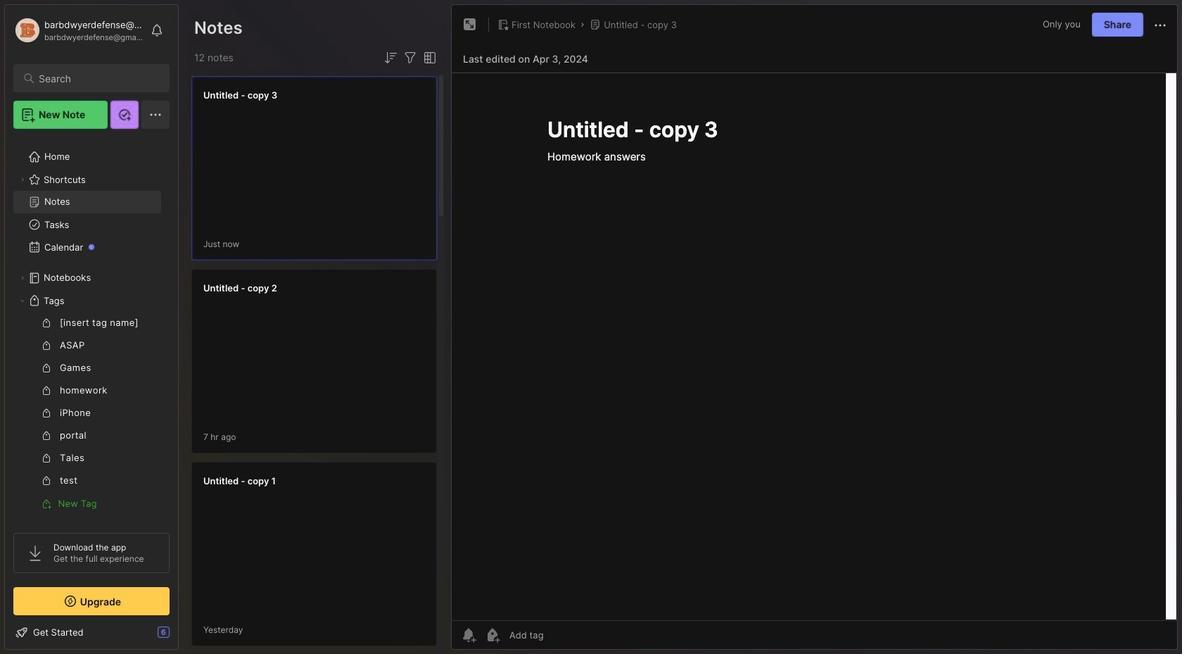 Task type: locate. For each thing, give the bounding box(es) containing it.
tree
[[5, 137, 178, 591]]

Note Editor text field
[[452, 73, 1178, 620]]

Help and Learning task checklist field
[[5, 621, 178, 643]]

None search field
[[39, 70, 157, 87]]

none search field inside main "element"
[[39, 70, 157, 87]]

add tag image
[[484, 627, 501, 643]]

group
[[13, 312, 161, 515]]

tree inside main "element"
[[5, 137, 178, 591]]



Task type: describe. For each thing, give the bounding box(es) containing it.
note window element
[[451, 4, 1179, 653]]

Add tag field
[[508, 629, 615, 641]]

expand notebooks image
[[18, 274, 27, 282]]

more actions image
[[1152, 17, 1169, 34]]

View options field
[[419, 49, 439, 66]]

add a reminder image
[[460, 627, 477, 643]]

Search text field
[[39, 72, 157, 85]]

Sort options field
[[382, 49, 399, 66]]

main element
[[0, 0, 183, 654]]

click to collapse image
[[178, 628, 188, 645]]

Add filters field
[[402, 49, 419, 66]]

Account field
[[13, 16, 144, 44]]

group inside tree
[[13, 312, 161, 515]]

expand note image
[[462, 16, 479, 33]]

expand tags image
[[18, 296, 27, 305]]

add filters image
[[402, 49, 419, 66]]

More actions field
[[1152, 16, 1169, 34]]



Task type: vqa. For each thing, say whether or not it's contained in the screenshot.
Search text box
yes



